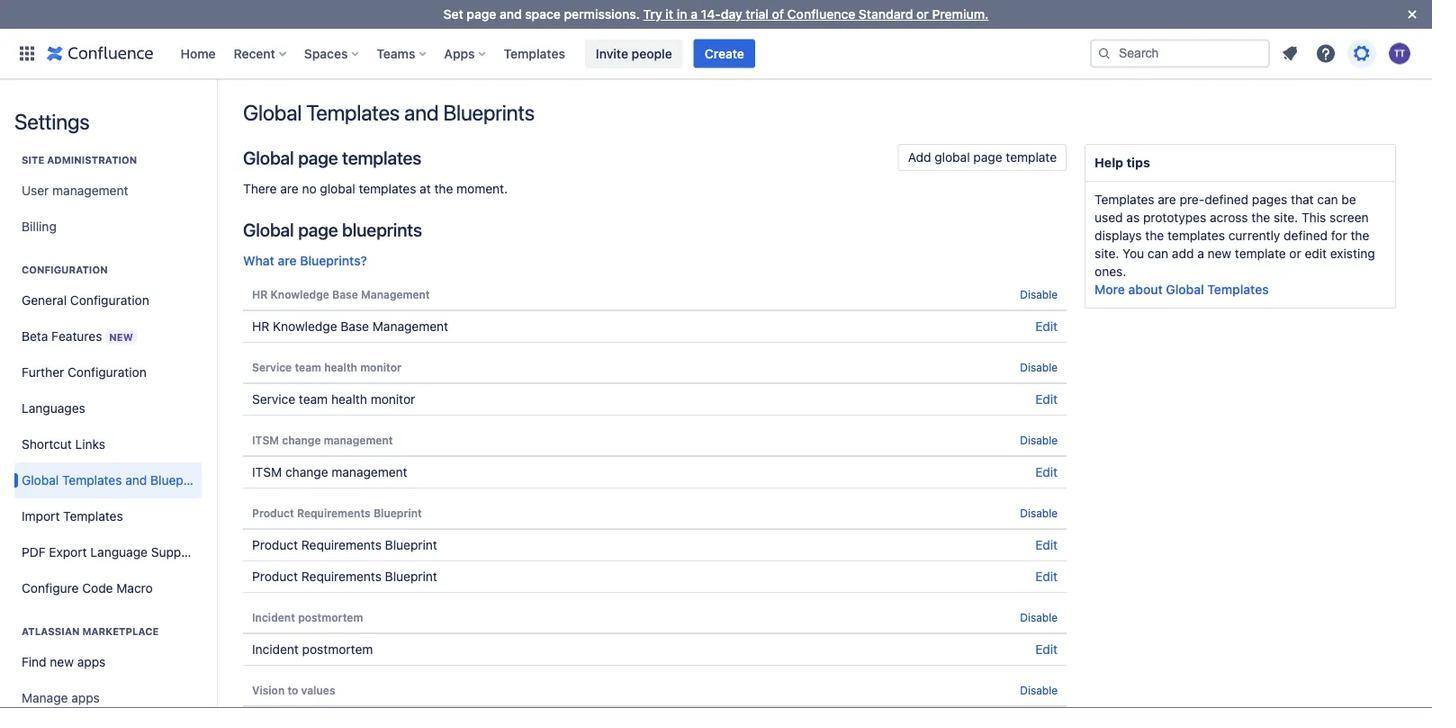 Task type: locate. For each thing, give the bounding box(es) containing it.
5 edit link from the top
[[1036, 569, 1058, 584]]

0 vertical spatial knowledge
[[271, 288, 329, 301]]

new right add
[[1208, 246, 1232, 261]]

your profile and preferences image
[[1389, 43, 1411, 64]]

apps inside manage apps link
[[71, 691, 100, 706]]

are for templates
[[1158, 192, 1176, 207]]

configuration up "general"
[[22, 264, 108, 276]]

edit for management
[[1036, 465, 1058, 480]]

find new apps link
[[14, 645, 202, 681]]

service team health monitor for disable
[[252, 361, 402, 374]]

page for blueprints
[[298, 219, 338, 240]]

defined down this
[[1284, 228, 1328, 243]]

0 horizontal spatial template
[[1006, 150, 1057, 165]]

3 edit from the top
[[1036, 465, 1058, 480]]

1 product requirements blueprint from the top
[[252, 507, 422, 519]]

1 horizontal spatial blueprints
[[443, 100, 535, 125]]

2 edit from the top
[[1036, 392, 1058, 407]]

product requirements blueprint for 4th disable link from the top
[[252, 507, 422, 519]]

1 vertical spatial hr
[[252, 319, 269, 334]]

global right no in the top left of the page
[[320, 181, 355, 196]]

blueprint for third edit link from the bottom
[[385, 538, 437, 553]]

0 vertical spatial global templates and blueprints
[[243, 100, 535, 125]]

page for templates
[[298, 147, 338, 168]]

knowledge for edit
[[273, 319, 337, 334]]

banner
[[0, 28, 1432, 79]]

are for there
[[280, 181, 299, 196]]

2 vertical spatial blueprint
[[385, 569, 437, 584]]

requirements
[[297, 507, 371, 519], [301, 538, 382, 553], [301, 569, 382, 584]]

billing link
[[14, 209, 202, 245]]

management for edit
[[373, 319, 448, 334]]

1 vertical spatial base
[[341, 319, 369, 334]]

3 edit link from the top
[[1036, 465, 1058, 480]]

global templates and blueprints
[[243, 100, 535, 125], [22, 473, 209, 488]]

permissions.
[[564, 7, 640, 22]]

1 vertical spatial itsm change management
[[252, 465, 407, 480]]

5 disable from the top
[[1020, 611, 1058, 624]]

configuration group
[[14, 245, 209, 612]]

global page templates
[[243, 147, 422, 168]]

1 vertical spatial blueprint
[[385, 538, 437, 553]]

apps right the manage
[[71, 691, 100, 706]]

global inside templates are pre-defined pages that can be used as prototypes across the site. this screen displays the templates currently defined for the site. you can add a new template or edit existing ones. more about global templates
[[1166, 282, 1204, 297]]

1 vertical spatial management
[[324, 434, 393, 447]]

1 vertical spatial health
[[331, 392, 367, 407]]

page up what are blueprints?
[[298, 219, 338, 240]]

what are blueprints? button
[[243, 252, 367, 270]]

0 vertical spatial apps
[[77, 655, 106, 670]]

1 edit from the top
[[1036, 319, 1058, 334]]

edit for health
[[1036, 392, 1058, 407]]

tips
[[1127, 155, 1150, 170]]

it
[[666, 7, 674, 22]]

0 vertical spatial itsm change management
[[252, 434, 393, 447]]

templates left 'at'
[[359, 181, 416, 196]]

moment.
[[457, 181, 508, 196]]

management for disable
[[324, 434, 393, 447]]

page
[[467, 7, 496, 22], [298, 147, 338, 168], [974, 150, 1003, 165], [298, 219, 338, 240]]

apps inside "find new apps" link
[[77, 655, 106, 670]]

global up import
[[22, 473, 59, 488]]

configuration for general
[[70, 293, 149, 308]]

1 vertical spatial defined
[[1284, 228, 1328, 243]]

create link
[[694, 39, 755, 68]]

1 vertical spatial incident postmortem
[[252, 642, 373, 657]]

0 vertical spatial product
[[252, 507, 294, 519]]

global up there
[[243, 147, 294, 168]]

1 hr from the top
[[252, 288, 268, 301]]

add
[[1172, 246, 1194, 261]]

1 horizontal spatial site.
[[1274, 210, 1298, 225]]

2 edit link from the top
[[1036, 392, 1058, 407]]

0 vertical spatial template
[[1006, 150, 1057, 165]]

page up no in the top left of the page
[[298, 147, 338, 168]]

and
[[500, 7, 522, 22], [404, 100, 439, 125], [125, 473, 147, 488]]

knowledge
[[271, 288, 329, 301], [273, 319, 337, 334]]

4 edit from the top
[[1036, 538, 1058, 553]]

0 horizontal spatial global
[[320, 181, 355, 196]]

0 horizontal spatial new
[[50, 655, 74, 670]]

you
[[1123, 246, 1144, 261]]

global up what
[[243, 219, 294, 240]]

languages
[[22, 401, 85, 416]]

monitor for edit
[[371, 392, 415, 407]]

0 vertical spatial service team health monitor
[[252, 361, 402, 374]]

1 horizontal spatial can
[[1317, 192, 1338, 207]]

1 vertical spatial change
[[285, 465, 328, 480]]

3 product requirements blueprint from the top
[[252, 569, 437, 584]]

0 vertical spatial health
[[324, 361, 357, 374]]

confluence image
[[47, 43, 154, 64], [47, 43, 154, 64]]

can
[[1317, 192, 1338, 207], [1148, 246, 1169, 261]]

the up currently
[[1252, 210, 1271, 225]]

0 vertical spatial site.
[[1274, 210, 1298, 225]]

and inside the global templates and blueprints link
[[125, 473, 147, 488]]

global right collapse sidebar image
[[243, 100, 302, 125]]

used
[[1095, 210, 1123, 225]]

are inside templates are pre-defined pages that can be used as prototypes across the site. this screen displays the templates currently defined for the site. you can add a new template or edit existing ones. more about global templates
[[1158, 192, 1176, 207]]

template left help
[[1006, 150, 1057, 165]]

1 vertical spatial blueprints
[[150, 473, 209, 488]]

1 service team health monitor from the top
[[252, 361, 402, 374]]

beta
[[22, 329, 48, 343]]

or left 'edit'
[[1290, 246, 1302, 261]]

1 vertical spatial management
[[373, 319, 448, 334]]

1 vertical spatial product
[[252, 538, 298, 553]]

can right 'you'
[[1148, 246, 1169, 261]]

1 incident from the top
[[252, 611, 295, 624]]

at
[[420, 181, 431, 196]]

1 vertical spatial postmortem
[[302, 642, 373, 657]]

new right find
[[50, 655, 74, 670]]

are up prototypes at the top of the page
[[1158, 192, 1176, 207]]

2 horizontal spatial and
[[500, 7, 522, 22]]

create
[[705, 46, 744, 61]]

1 vertical spatial monitor
[[371, 392, 415, 407]]

hr
[[252, 288, 268, 301], [252, 319, 269, 334]]

global right add
[[935, 150, 970, 165]]

disable for service team health monitor
[[1020, 361, 1058, 374]]

base for edit
[[341, 319, 369, 334]]

general configuration link
[[14, 283, 202, 319]]

2 incident from the top
[[252, 642, 299, 657]]

itsm for edit
[[252, 465, 282, 480]]

0 vertical spatial team
[[295, 361, 321, 374]]

currently
[[1229, 228, 1281, 243]]

1 vertical spatial or
[[1290, 246, 1302, 261]]

0 horizontal spatial defined
[[1205, 192, 1249, 207]]

product for edit link corresponding to blueprint
[[252, 569, 298, 584]]

are left no in the top left of the page
[[280, 181, 299, 196]]

6 edit link from the top
[[1036, 642, 1058, 657]]

2 vertical spatial requirements
[[301, 569, 382, 584]]

4 disable from the top
[[1020, 507, 1058, 519]]

templates down space
[[504, 46, 565, 61]]

2 vertical spatial and
[[125, 473, 147, 488]]

1 vertical spatial product requirements blueprint
[[252, 538, 437, 553]]

more
[[1095, 282, 1125, 297]]

hr for disable
[[252, 288, 268, 301]]

configuration up new on the top left
[[70, 293, 149, 308]]

0 vertical spatial or
[[917, 7, 929, 22]]

2 vertical spatial management
[[332, 465, 407, 480]]

templates down links
[[62, 473, 122, 488]]

disable for incident postmortem
[[1020, 611, 1058, 624]]

incident postmortem for disable
[[252, 611, 363, 624]]

and left space
[[500, 7, 522, 22]]

site administration group
[[14, 135, 202, 250]]

a right in
[[691, 7, 698, 22]]

itsm change management
[[252, 434, 393, 447], [252, 465, 407, 480]]

1 vertical spatial service team health monitor
[[252, 392, 415, 407]]

0 horizontal spatial site.
[[1095, 246, 1119, 261]]

templates up the there are no global templates at the moment.
[[342, 147, 422, 168]]

new
[[1208, 246, 1232, 261], [50, 655, 74, 670]]

and down shortcut links link
[[125, 473, 147, 488]]

0 vertical spatial service
[[252, 361, 292, 374]]

new
[[109, 331, 133, 343]]

1 vertical spatial new
[[50, 655, 74, 670]]

configure
[[22, 581, 79, 596]]

0 vertical spatial postmortem
[[298, 611, 363, 624]]

postmortem
[[298, 611, 363, 624], [302, 642, 373, 657]]

global
[[935, 150, 970, 165], [320, 181, 355, 196]]

disable link for incident postmortem
[[1020, 611, 1058, 624]]

2 vertical spatial templates
[[1168, 228, 1225, 243]]

1 hr knowledge base management from the top
[[252, 288, 430, 301]]

0 vertical spatial incident
[[252, 611, 295, 624]]

import
[[22, 509, 60, 524]]

2 itsm change management from the top
[[252, 465, 407, 480]]

global element
[[11, 28, 1087, 79]]

shortcut links
[[22, 437, 105, 452]]

collapse sidebar image
[[196, 88, 236, 124]]

5 disable link from the top
[[1020, 611, 1058, 624]]

templates
[[342, 147, 422, 168], [359, 181, 416, 196], [1168, 228, 1225, 243]]

2 disable from the top
[[1020, 361, 1058, 374]]

template inside add global page template link
[[1006, 150, 1057, 165]]

1 horizontal spatial or
[[1290, 246, 1302, 261]]

defined up across
[[1205, 192, 1249, 207]]

1 vertical spatial configuration
[[70, 293, 149, 308]]

incident for disable
[[252, 611, 295, 624]]

2 service from the top
[[252, 392, 295, 407]]

requirements for edit link corresponding to blueprint
[[301, 569, 382, 584]]

configuration
[[22, 264, 108, 276], [70, 293, 149, 308], [68, 365, 147, 380]]

service team health monitor for edit
[[252, 392, 415, 407]]

1 horizontal spatial new
[[1208, 246, 1232, 261]]

14-
[[701, 7, 721, 22]]

1 horizontal spatial defined
[[1284, 228, 1328, 243]]

0 vertical spatial and
[[500, 7, 522, 22]]

code
[[82, 581, 113, 596]]

postmortem for disable
[[298, 611, 363, 624]]

day
[[721, 7, 743, 22]]

0 vertical spatial itsm
[[252, 434, 279, 447]]

are inside what are blueprints? "button"
[[278, 253, 297, 268]]

apps down atlassian marketplace
[[77, 655, 106, 670]]

incident postmortem
[[252, 611, 363, 624], [252, 642, 373, 657]]

home link
[[175, 39, 221, 68]]

help
[[1095, 155, 1124, 170]]

team for disable
[[295, 361, 321, 374]]

0 horizontal spatial blueprints
[[150, 473, 209, 488]]

space
[[525, 7, 561, 22]]

new inside atlassian marketplace group
[[50, 655, 74, 670]]

global templates and blueprints down teams
[[243, 100, 535, 125]]

1 vertical spatial a
[[1198, 246, 1204, 261]]

2 vertical spatial product requirements blueprint
[[252, 569, 437, 584]]

2 disable link from the top
[[1020, 361, 1058, 374]]

apps button
[[439, 39, 493, 68]]

0 vertical spatial management
[[361, 288, 430, 301]]

product requirements blueprint for edit link corresponding to blueprint
[[252, 569, 437, 584]]

1 product from the top
[[252, 507, 294, 519]]

2 hr knowledge base management from the top
[[252, 319, 448, 334]]

requirements for 4th disable link from the top
[[297, 507, 371, 519]]

administration
[[47, 154, 137, 166]]

1 itsm change management from the top
[[252, 434, 393, 447]]

4 edit link from the top
[[1036, 538, 1058, 553]]

1 disable link from the top
[[1020, 288, 1058, 301]]

2 product from the top
[[252, 538, 298, 553]]

health
[[324, 361, 357, 374], [331, 392, 367, 407]]

0 horizontal spatial can
[[1148, 246, 1169, 261]]

0 vertical spatial blueprints
[[443, 100, 535, 125]]

vision to values
[[252, 684, 335, 697]]

import templates link
[[14, 499, 202, 535]]

1 vertical spatial apps
[[71, 691, 100, 706]]

1 vertical spatial global templates and blueprints
[[22, 473, 209, 488]]

site. down pages
[[1274, 210, 1298, 225]]

a right add
[[1198, 246, 1204, 261]]

1 horizontal spatial global templates and blueprints
[[243, 100, 535, 125]]

3 disable link from the top
[[1020, 434, 1058, 447]]

health for edit
[[331, 392, 367, 407]]

template
[[1006, 150, 1057, 165], [1235, 246, 1286, 261]]

Search field
[[1090, 39, 1270, 68]]

management
[[52, 183, 128, 198], [324, 434, 393, 447], [332, 465, 407, 480]]

0 vertical spatial base
[[332, 288, 358, 301]]

1 vertical spatial hr knowledge base management
[[252, 319, 448, 334]]

configuration for further
[[68, 365, 147, 380]]

2 itsm from the top
[[252, 465, 282, 480]]

0 vertical spatial a
[[691, 7, 698, 22]]

templates up as
[[1095, 192, 1155, 207]]

blueprints up support
[[150, 473, 209, 488]]

1 service from the top
[[252, 361, 292, 374]]

1 vertical spatial incident
[[252, 642, 299, 657]]

0 horizontal spatial and
[[125, 473, 147, 488]]

1 vertical spatial can
[[1148, 246, 1169, 261]]

2 vertical spatial product
[[252, 569, 298, 584]]

apps
[[77, 655, 106, 670], [71, 691, 100, 706]]

2 product requirements blueprint from the top
[[252, 538, 437, 553]]

3 product from the top
[[252, 569, 298, 584]]

1 disable from the top
[[1020, 288, 1058, 301]]

templates up add
[[1168, 228, 1225, 243]]

there are no global templates at the moment.
[[243, 181, 508, 196]]

1 vertical spatial service
[[252, 392, 295, 407]]

are right what
[[278, 253, 297, 268]]

disable link for itsm change management
[[1020, 434, 1058, 447]]

values
[[301, 684, 335, 697]]

teams button
[[371, 39, 433, 68]]

global down add
[[1166, 282, 1204, 297]]

appswitcher icon image
[[16, 43, 38, 64]]

0 vertical spatial hr knowledge base management
[[252, 288, 430, 301]]

site administration
[[22, 154, 137, 166]]

0 horizontal spatial or
[[917, 7, 929, 22]]

1 horizontal spatial a
[[1198, 246, 1204, 261]]

0 vertical spatial monitor
[[360, 361, 402, 374]]

0 vertical spatial change
[[282, 434, 321, 447]]

management for edit
[[332, 465, 407, 480]]

edit link for blueprint
[[1036, 569, 1058, 584]]

add
[[908, 150, 931, 165]]

base
[[332, 288, 358, 301], [341, 319, 369, 334]]

2 incident postmortem from the top
[[252, 642, 373, 657]]

1 vertical spatial team
[[299, 392, 328, 407]]

0 vertical spatial new
[[1208, 246, 1232, 261]]

6 edit from the top
[[1036, 642, 1058, 657]]

1 vertical spatial requirements
[[301, 538, 382, 553]]

0 vertical spatial blueprint
[[374, 507, 422, 519]]

itsm
[[252, 434, 279, 447], [252, 465, 282, 480]]

2 vertical spatial configuration
[[68, 365, 147, 380]]

1 incident postmortem from the top
[[252, 611, 363, 624]]

0 vertical spatial management
[[52, 183, 128, 198]]

0 vertical spatial requirements
[[297, 507, 371, 519]]

0 vertical spatial incident postmortem
[[252, 611, 363, 624]]

no
[[302, 181, 317, 196]]

1 horizontal spatial global
[[935, 150, 970, 165]]

settings icon image
[[1351, 43, 1373, 64]]

blueprints down apps popup button
[[443, 100, 535, 125]]

displays
[[1095, 228, 1142, 243]]

0 vertical spatial hr
[[252, 288, 268, 301]]

1 vertical spatial template
[[1235, 246, 1286, 261]]

0 horizontal spatial global templates and blueprints
[[22, 473, 209, 488]]

disable link
[[1020, 288, 1058, 301], [1020, 361, 1058, 374], [1020, 434, 1058, 447], [1020, 507, 1058, 519], [1020, 611, 1058, 624], [1020, 684, 1058, 697]]

new inside templates are pre-defined pages that can be used as prototypes across the site. this screen displays the templates currently defined for the site. you can add a new template or edit existing ones. more about global templates
[[1208, 246, 1232, 261]]

5 edit from the top
[[1036, 569, 1058, 584]]

template down currently
[[1235, 246, 1286, 261]]

knowledge for disable
[[271, 288, 329, 301]]

4 disable link from the top
[[1020, 507, 1058, 519]]

1 edit link from the top
[[1036, 319, 1058, 334]]

settings
[[14, 109, 90, 134]]

atlassian marketplace group
[[14, 607, 202, 709]]

or right standard
[[917, 7, 929, 22]]

1 vertical spatial knowledge
[[273, 319, 337, 334]]

defined
[[1205, 192, 1249, 207], [1284, 228, 1328, 243]]

the up existing
[[1351, 228, 1370, 243]]

configuration up languages link
[[68, 365, 147, 380]]

0 vertical spatial product requirements blueprint
[[252, 507, 422, 519]]

edit for base
[[1036, 319, 1058, 334]]

2 service team health monitor from the top
[[252, 392, 415, 407]]

base for disable
[[332, 288, 358, 301]]

1 itsm from the top
[[252, 434, 279, 447]]

and down teams popup button
[[404, 100, 439, 125]]

edit for blueprint
[[1036, 569, 1058, 584]]

0 vertical spatial can
[[1317, 192, 1338, 207]]

try it in a 14-day trial of confluence standard or premium. link
[[643, 7, 989, 22]]

or
[[917, 7, 929, 22], [1290, 246, 1302, 261]]

1 horizontal spatial template
[[1235, 246, 1286, 261]]

page right set
[[467, 7, 496, 22]]

global templates and blueprints down shortcut links link
[[22, 473, 209, 488]]

as
[[1127, 210, 1140, 225]]

or inside templates are pre-defined pages that can be used as prototypes across the site. this screen displays the templates currently defined for the site. you can add a new template or edit existing ones. more about global templates
[[1290, 246, 1302, 261]]

team
[[295, 361, 321, 374], [299, 392, 328, 407]]

3 disable from the top
[[1020, 434, 1058, 447]]

site. up ones.
[[1095, 246, 1119, 261]]

marketplace
[[82, 626, 159, 638]]

management for disable
[[361, 288, 430, 301]]

can left be
[[1317, 192, 1338, 207]]

1 horizontal spatial and
[[404, 100, 439, 125]]

a
[[691, 7, 698, 22], [1198, 246, 1204, 261]]

incident
[[252, 611, 295, 624], [252, 642, 299, 657]]

0 vertical spatial global
[[935, 150, 970, 165]]

2 hr from the top
[[252, 319, 269, 334]]



Task type: vqa. For each thing, say whether or not it's contained in the screenshot.
the bottommost type
no



Task type: describe. For each thing, give the bounding box(es) containing it.
standard
[[859, 7, 913, 22]]

disable link for hr knowledge base management
[[1020, 288, 1058, 301]]

6 disable link from the top
[[1020, 684, 1058, 697]]

team for edit
[[299, 392, 328, 407]]

close image
[[1402, 4, 1423, 25]]

product for 4th disable link from the top
[[252, 507, 294, 519]]

add global page template link
[[898, 144, 1067, 171]]

edit
[[1305, 246, 1327, 261]]

links
[[75, 437, 105, 452]]

add global page template
[[908, 150, 1057, 165]]

templates link
[[498, 39, 571, 68]]

find
[[22, 655, 46, 670]]

for
[[1331, 228, 1347, 243]]

service for edit
[[252, 392, 295, 407]]

incident for edit
[[252, 642, 299, 657]]

edit link for base
[[1036, 319, 1058, 334]]

atlassian marketplace
[[22, 626, 159, 638]]

in
[[677, 7, 687, 22]]

of
[[772, 7, 784, 22]]

postmortem for edit
[[302, 642, 373, 657]]

site
[[22, 154, 44, 166]]

manage
[[22, 691, 68, 706]]

be
[[1342, 192, 1356, 207]]

shortcut
[[22, 437, 72, 452]]

disable for hr knowledge base management
[[1020, 288, 1058, 301]]

requirements for third edit link from the bottom
[[301, 538, 382, 553]]

0 vertical spatial templates
[[342, 147, 422, 168]]

vision
[[252, 684, 285, 697]]

pre-
[[1180, 192, 1205, 207]]

product for third edit link from the bottom
[[252, 538, 298, 553]]

help tips
[[1095, 155, 1150, 170]]

change for edit
[[285, 465, 328, 480]]

import templates
[[22, 509, 123, 524]]

language
[[90, 545, 148, 560]]

0 vertical spatial defined
[[1205, 192, 1249, 207]]

invite people
[[596, 46, 672, 61]]

itsm change management for disable
[[252, 434, 393, 447]]

this
[[1302, 210, 1326, 225]]

incident postmortem for edit
[[252, 642, 373, 657]]

further configuration
[[22, 365, 147, 380]]

macro
[[116, 581, 153, 596]]

templates up pdf export language support link
[[63, 509, 123, 524]]

set
[[443, 7, 463, 22]]

general configuration
[[22, 293, 149, 308]]

itsm change management for edit
[[252, 465, 407, 480]]

0 vertical spatial configuration
[[22, 264, 108, 276]]

disable link for service team health monitor
[[1020, 361, 1058, 374]]

manage apps
[[22, 691, 100, 706]]

template inside templates are pre-defined pages that can be used as prototypes across the site. this screen displays the templates currently defined for the site. you can add a new template or edit existing ones. more about global templates
[[1235, 246, 1286, 261]]

service for disable
[[252, 361, 292, 374]]

1 vertical spatial site.
[[1095, 246, 1119, 261]]

templates up the global page templates
[[306, 100, 400, 125]]

user
[[22, 183, 49, 198]]

page right add
[[974, 150, 1003, 165]]

blueprint for 4th disable link from the top
[[374, 507, 422, 519]]

page for and
[[467, 7, 496, 22]]

languages link
[[14, 391, 202, 427]]

1 vertical spatial and
[[404, 100, 439, 125]]

spaces
[[304, 46, 348, 61]]

confluence
[[787, 7, 856, 22]]

further configuration link
[[14, 355, 202, 391]]

screen
[[1330, 210, 1369, 225]]

blueprint for edit link corresponding to blueprint
[[385, 569, 437, 584]]

help icon image
[[1315, 43, 1337, 64]]

change for disable
[[282, 434, 321, 447]]

there
[[243, 181, 277, 196]]

support
[[151, 545, 198, 560]]

what
[[243, 253, 274, 268]]

pdf export language support
[[22, 545, 198, 560]]

shortcut links link
[[14, 427, 202, 463]]

banner containing home
[[0, 28, 1432, 79]]

user management
[[22, 183, 128, 198]]

product requirements blueprint for third edit link from the bottom
[[252, 538, 437, 553]]

itsm for disable
[[252, 434, 279, 447]]

beta features new
[[22, 329, 133, 343]]

more about global templates button
[[1095, 281, 1269, 299]]

templates are pre-defined pages that can be used as prototypes across the site. this screen displays the templates currently defined for the site. you can add a new template or edit existing ones. more about global templates
[[1095, 192, 1375, 297]]

management inside site administration 'group'
[[52, 183, 128, 198]]

hr knowledge base management for edit
[[252, 319, 448, 334]]

a inside templates are pre-defined pages that can be used as prototypes across the site. this screen displays the templates currently defined for the site. you can add a new template or edit existing ones. more about global templates
[[1198, 246, 1204, 261]]

templates inside global element
[[504, 46, 565, 61]]

blueprints
[[342, 219, 422, 240]]

global inside configuration group
[[22, 473, 59, 488]]

disable for itsm change management
[[1020, 434, 1058, 447]]

manage apps link
[[14, 681, 202, 709]]

templates inside templates are pre-defined pages that can be used as prototypes across the site. this screen displays the templates currently defined for the site. you can add a new template or edit existing ones. more about global templates
[[1168, 228, 1225, 243]]

hr knowledge base management for disable
[[252, 288, 430, 301]]

search image
[[1097, 46, 1112, 61]]

to
[[288, 684, 298, 697]]

general
[[22, 293, 67, 308]]

6 disable from the top
[[1020, 684, 1058, 697]]

edit link for health
[[1036, 392, 1058, 407]]

pdf
[[22, 545, 46, 560]]

1 vertical spatial global
[[320, 181, 355, 196]]

are for what
[[278, 253, 297, 268]]

recent button
[[228, 39, 293, 68]]

the right 'at'
[[434, 181, 453, 196]]

edit link for management
[[1036, 465, 1058, 480]]

pages
[[1252, 192, 1288, 207]]

1 vertical spatial templates
[[359, 181, 416, 196]]

notification icon image
[[1279, 43, 1301, 64]]

global page blueprints
[[243, 219, 422, 240]]

trial
[[746, 7, 769, 22]]

set page and space permissions. try it in a 14-day trial of confluence standard or premium.
[[443, 7, 989, 22]]

prototypes
[[1143, 210, 1207, 225]]

configure code macro link
[[14, 571, 202, 607]]

configure code macro
[[22, 581, 153, 596]]

atlassian
[[22, 626, 80, 638]]

pdf export language support link
[[14, 535, 202, 571]]

billing
[[22, 219, 57, 234]]

blueprints?
[[300, 253, 367, 268]]

global templates and blueprints inside configuration group
[[22, 473, 209, 488]]

templates down currently
[[1208, 282, 1269, 297]]

user management link
[[14, 173, 202, 209]]

home
[[181, 46, 216, 61]]

across
[[1210, 210, 1248, 225]]

global inside add global page template link
[[935, 150, 970, 165]]

blueprints inside configuration group
[[150, 473, 209, 488]]

premium.
[[932, 7, 989, 22]]

about
[[1129, 282, 1163, 297]]

0 horizontal spatial a
[[691, 7, 698, 22]]

global templates and blueprints link
[[14, 463, 209, 499]]

health for disable
[[324, 361, 357, 374]]

hr for edit
[[252, 319, 269, 334]]

find new apps
[[22, 655, 106, 670]]

invite people button
[[585, 39, 683, 68]]

the down prototypes at the top of the page
[[1146, 228, 1164, 243]]

people
[[632, 46, 672, 61]]

further
[[22, 365, 64, 380]]

monitor for disable
[[360, 361, 402, 374]]



